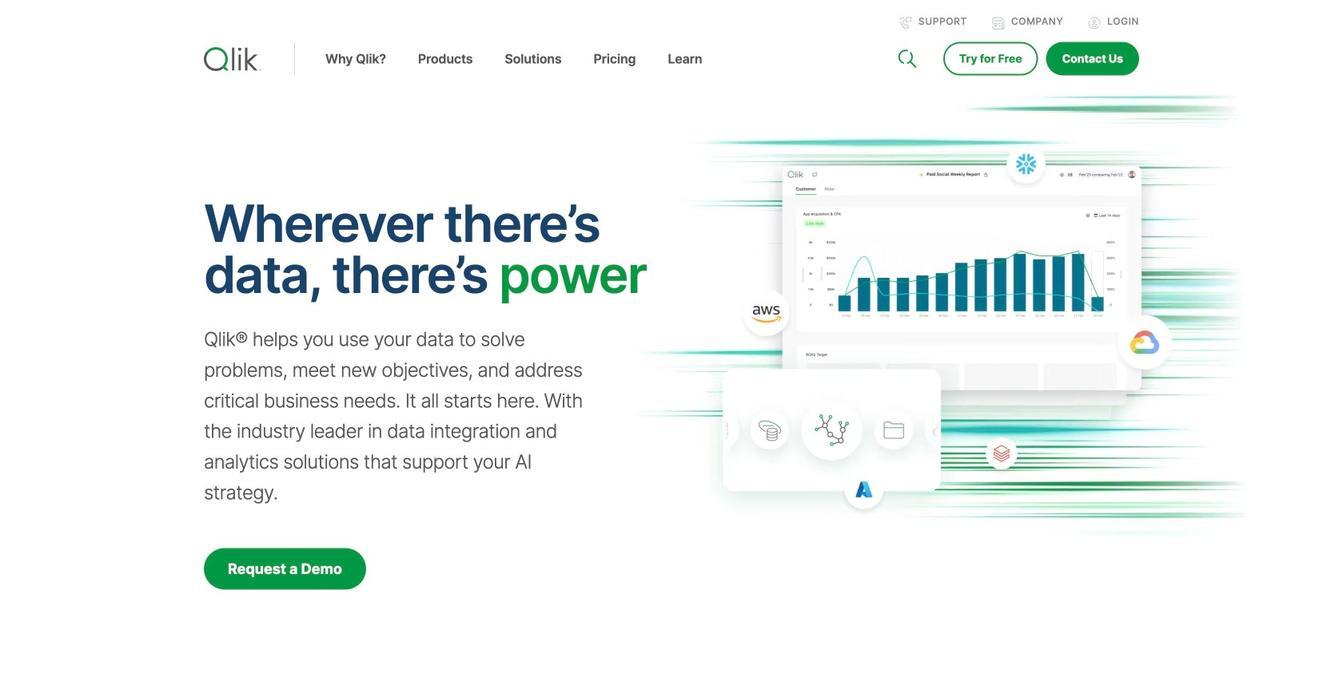 Task type: describe. For each thing, give the bounding box(es) containing it.
qlik image
[[204, 47, 261, 71]]



Task type: locate. For each thing, give the bounding box(es) containing it.
company image
[[992, 17, 1005, 30]]

support image
[[899, 17, 912, 30]]

login image
[[1088, 17, 1101, 30]]



